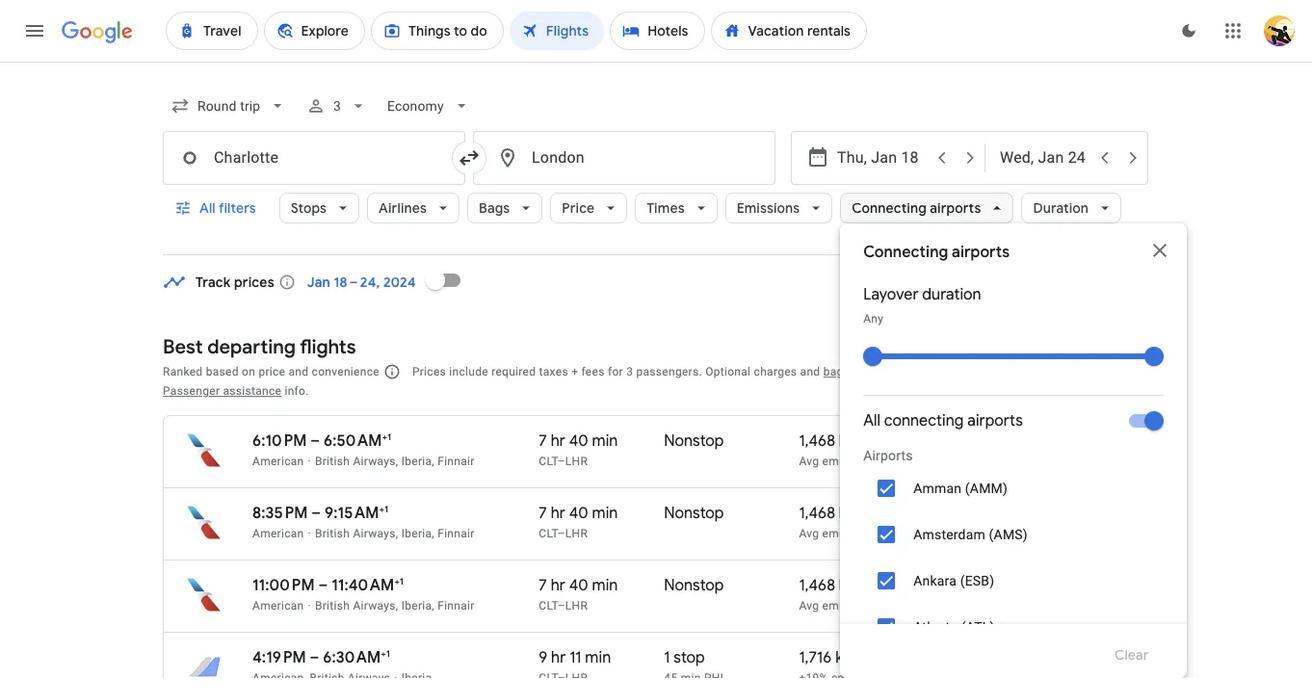 Task type: vqa. For each thing, say whether or not it's contained in the screenshot.
the middle emissions
yes



Task type: describe. For each thing, give the bounding box(es) containing it.
(amm)
[[965, 481, 1008, 496]]

connecting
[[884, 411, 964, 431]]

11:00 pm – 11:40 am + 1
[[252, 575, 404, 595]]

18 – 24,
[[334, 274, 380, 291]]

and inside prices include required taxes + fees for 3 passengers. optional charges and bag fees may apply. passenger assistance
[[800, 365, 820, 379]]

airlines button
[[367, 185, 460, 231]]

Arrival time: 9:15 AM on  Friday, January 19. text field
[[325, 503, 388, 523]]

loading results progress bar
[[0, 62, 1312, 66]]

all filters button
[[163, 185, 271, 231]]

kg left airports
[[839, 432, 856, 451]]

round
[[1019, 528, 1050, 541]]

american for 6:10 pm
[[252, 455, 304, 468]]

any
[[863, 312, 884, 326]]

nonstop flight. element for 6:50 am
[[664, 432, 724, 454]]

duration button
[[1022, 185, 1122, 231]]

date grid
[[923, 279, 983, 297]]

4:19 pm – 6:30 am + 1
[[252, 647, 390, 668]]

1 and from the left
[[289, 365, 309, 379]]

Departure time: 4:19 PM. text field
[[252, 648, 306, 668]]

40 for 9:15 am
[[569, 504, 588, 523]]

ankara (esb)
[[914, 573, 995, 589]]

kg inside 1,468 kg co 2 avg emissions
[[839, 576, 856, 595]]

1 for 11:40 am
[[400, 575, 404, 588]]

nonstop for 6:50 am
[[664, 432, 724, 451]]

1 for 9:15 am
[[384, 503, 388, 515]]

main menu image
[[23, 19, 46, 42]]

kg up 1,468 kg co 2 avg emissions
[[839, 504, 856, 523]]

finnair for 11:40 am
[[438, 599, 475, 613]]

bag
[[823, 365, 844, 379]]

by:
[[1099, 362, 1119, 380]]

american for 11:00 pm
[[252, 599, 304, 613]]

9 hr 11 min
[[539, 648, 611, 668]]

best departing flights
[[163, 335, 356, 359]]

atlanta
[[914, 620, 958, 635]]

based
[[206, 365, 239, 379]]

all for all filters
[[199, 199, 216, 217]]

emissions button
[[725, 185, 833, 231]]

duration
[[922, 285, 981, 304]]

british airways, iberia, finnair for 11:40 am
[[315, 599, 475, 613]]

british airways, iberia, finnair for 9:15 am
[[315, 527, 475, 540]]

iberia, for 6:50 am
[[401, 455, 434, 468]]

leaves charlotte douglas international airport at 8:35 pm on thursday, january 18 and arrives at heathrow airport at 9:15 am on friday, january 19. element
[[252, 503, 388, 523]]

1 inside the 1 stop flight. element
[[664, 648, 670, 668]]

Arrival time: 6:30 AM on  Friday, January 19. text field
[[323, 647, 390, 668]]

3 button
[[299, 83, 376, 129]]

2024
[[383, 274, 416, 291]]

total duration 7 hr 40 min. element for 11:40 am
[[539, 576, 664, 598]]

amman
[[914, 481, 962, 496]]

all for all connecting airports
[[863, 411, 881, 431]]

Arrival time: 6:50 AM on  Friday, January 19. text field
[[324, 431, 391, 451]]

airports
[[863, 448, 913, 463]]

+ inside prices include required taxes + fees for 3 passengers. optional charges and bag fees may apply. passenger assistance
[[571, 365, 578, 379]]

4:19 pm
[[252, 648, 306, 668]]

passenger assistance button
[[163, 384, 282, 398]]

hr for 11:40 am
[[551, 576, 565, 595]]

charges
[[754, 365, 797, 379]]

1,468 kg co 2 avg emissions
[[799, 576, 890, 613]]

min for 11:40 am
[[592, 576, 618, 595]]

min for 6:50 am
[[592, 432, 618, 451]]

close dialog image
[[1149, 239, 1172, 262]]

9:15 am
[[325, 504, 379, 523]]

3 inside popup button
[[334, 98, 341, 114]]

1,468 kg co 2 for 6:50 am
[[799, 432, 890, 454]]

airlines
[[379, 199, 427, 217]]

6:10 pm – 6:50 am + 1
[[252, 431, 391, 451]]

7 hr 40 min clt – lhr for 9:15 am
[[539, 504, 618, 540]]

sort
[[1069, 362, 1096, 380]]

amsterdam (ams)
[[914, 527, 1028, 542]]

date grid button
[[873, 271, 998, 305]]

(ams)
[[989, 527, 1028, 542]]

duration
[[1033, 199, 1089, 217]]

lhr for 6:50 am
[[565, 455, 588, 468]]

connecting airports inside popup button
[[852, 199, 981, 217]]

– inside 4:19 pm – 6:30 am + 1
[[310, 648, 319, 668]]

leaves charlotte douglas international airport at 11:00 pm on thursday, january 18 and arrives at heathrow airport at 11:40 am on friday, january 19. element
[[252, 575, 404, 595]]

+ for 6:30 am
[[381, 647, 386, 660]]

sort by: button
[[1061, 354, 1149, 388]]

layover duration any
[[863, 285, 981, 326]]

7 hr 40 min clt – lhr for 11:40 am
[[539, 576, 618, 613]]

ankara
[[914, 573, 957, 589]]

include
[[449, 365, 488, 379]]

connecting airports button
[[840, 185, 1014, 231]]

swap origin and destination. image
[[458, 146, 481, 170]]

nonstop flight. element for 11:40 am
[[664, 576, 724, 598]]

co right 1,716
[[856, 648, 880, 668]]

layover
[[863, 285, 919, 304]]

Return text field
[[1000, 132, 1089, 184]]

atlanta (atl)
[[914, 620, 995, 635]]

only
[[1111, 619, 1141, 636]]

optional
[[705, 365, 751, 379]]

lhr for 11:40 am
[[565, 599, 588, 613]]

iberia, for 11:40 am
[[401, 599, 434, 613]]

learn more about ranking image
[[383, 363, 401, 381]]

– inside 8:35 pm – 9:15 am + 1
[[311, 504, 321, 523]]

40 for 6:50 am
[[569, 432, 588, 451]]

min inside "element"
[[585, 648, 611, 668]]

times button
[[635, 185, 717, 231]]

for
[[608, 365, 623, 379]]

8:35 pm – 9:15 am + 1
[[252, 503, 388, 523]]

american for 8:35 pm
[[252, 527, 304, 540]]

1 fees from the left
[[581, 365, 605, 379]]

prices
[[412, 365, 446, 379]]

track prices
[[196, 274, 274, 291]]

finnair for 9:15 am
[[438, 527, 475, 540]]

hr inside total duration 9 hr 11 min. "element"
[[551, 648, 566, 668]]

emissions for 9:15 am
[[822, 527, 878, 541]]

2 fees from the left
[[847, 365, 870, 379]]

on
[[242, 365, 255, 379]]

bag fees button
[[823, 365, 870, 379]]

nonstop for 9:15 am
[[664, 504, 724, 523]]

stop
[[674, 648, 705, 668]]

6:10 pm
[[252, 432, 307, 451]]

7 for 6:50 am
[[539, 432, 547, 451]]

only button
[[1088, 604, 1164, 650]]

all connecting airports
[[863, 411, 1023, 431]]

best departing flights main content
[[163, 257, 1149, 678]]

apply.
[[899, 365, 931, 379]]

1 vertical spatial connecting airports
[[863, 243, 1010, 262]]

ranked based on price and convenience
[[163, 365, 379, 379]]

Departure time: 11:00 PM. text field
[[252, 576, 315, 595]]

jan 18 – 24, 2024
[[307, 274, 416, 291]]

emissions for 6:50 am
[[822, 455, 878, 468]]

british airways, iberia, finnair for 6:50 am
[[315, 455, 475, 468]]

bags
[[479, 199, 510, 217]]

min for 9:15 am
[[592, 504, 618, 523]]

11:00 pm
[[252, 576, 315, 595]]

2 for 9:15 am
[[884, 510, 890, 526]]

airways, for 6:50 am
[[353, 455, 398, 468]]

iberia, for 9:15 am
[[401, 527, 434, 540]]

airways, for 9:15 am
[[353, 527, 398, 540]]



Task type: locate. For each thing, give the bounding box(es) containing it.
clt for 9:15 am
[[539, 527, 558, 540]]

times
[[647, 199, 685, 217]]

0 vertical spatial iberia,
[[401, 455, 434, 468]]

+ for 9:15 am
[[379, 503, 384, 515]]

0 vertical spatial 1,468 kg co 2
[[799, 432, 890, 454]]

avg left airports
[[799, 455, 819, 468]]

+ inside 11:00 pm – 11:40 am + 1
[[394, 575, 400, 588]]

0 horizontal spatial fees
[[581, 365, 605, 379]]

3 lhr from the top
[[565, 599, 588, 613]]

0 vertical spatial nonstop flight. element
[[664, 432, 724, 454]]

9
[[539, 648, 548, 668]]

Arrival time: 11:40 AM on  Friday, January 19. text field
[[332, 575, 404, 595]]

1 inside 8:35 pm – 9:15 am + 1
[[384, 503, 388, 515]]

connecting airports up date grid button
[[863, 243, 1010, 262]]

british airways, iberia, finnair
[[315, 455, 475, 468], [315, 527, 475, 540], [315, 599, 475, 613]]

co down may
[[859, 432, 884, 451]]

1,468 kg co 2 for 9:15 am
[[799, 504, 890, 526]]

round trip
[[1019, 528, 1071, 541]]

1 vertical spatial avg emissions
[[799, 527, 878, 541]]

3
[[334, 98, 341, 114], [626, 365, 633, 379]]

None search field
[[163, 83, 1187, 678]]

3 7 from the top
[[539, 576, 547, 595]]

lhr
[[565, 455, 588, 468], [565, 527, 588, 540], [565, 599, 588, 613]]

avg for 6:50 am
[[799, 455, 819, 468]]

1 right "6:50 am"
[[387, 431, 391, 443]]

0 horizontal spatial and
[[289, 365, 309, 379]]

1 vertical spatial airways,
[[353, 527, 398, 540]]

avg up 1,716
[[799, 599, 819, 613]]

1 iberia, from the top
[[401, 455, 434, 468]]

1 vertical spatial clt
[[539, 527, 558, 540]]

iberia, up arrival time: 11:40 am on  friday, january 19. text box
[[401, 527, 434, 540]]

ranked
[[163, 365, 203, 379]]

0 vertical spatial emissions
[[822, 455, 878, 468]]

fees
[[581, 365, 605, 379], [847, 365, 870, 379]]

0 vertical spatial airways,
[[353, 455, 398, 468]]

american
[[252, 455, 304, 468], [252, 527, 304, 540], [252, 599, 304, 613]]

connecting airports down departure text box
[[852, 199, 981, 217]]

required
[[491, 365, 536, 379]]

1 emissions from the top
[[822, 455, 878, 468]]

2 nonstop flight. element from the top
[[664, 504, 724, 526]]

1 vertical spatial 40
[[569, 504, 588, 523]]

2 vertical spatial clt
[[539, 599, 558, 613]]

fees right bag
[[847, 365, 870, 379]]

2 vertical spatial nonstop flight. element
[[664, 576, 724, 598]]

lhr for 9:15 am
[[565, 527, 588, 540]]

1 vertical spatial connecting
[[863, 243, 948, 262]]

3 nonstop from the top
[[664, 576, 724, 595]]

Departure time: 6:10 PM. text field
[[252, 432, 307, 451]]

all up airports
[[863, 411, 881, 431]]

2 2 from the top
[[884, 510, 890, 526]]

jan
[[307, 274, 330, 291]]

0 vertical spatial 2
[[884, 438, 890, 454]]

2 vertical spatial total duration 7 hr 40 min. element
[[539, 576, 664, 598]]

avg
[[799, 455, 819, 468], [799, 527, 819, 541], [799, 599, 819, 613]]

nonstop flight. element for 9:15 am
[[664, 504, 724, 526]]

3 british airways, iberia, finnair from the top
[[315, 599, 475, 613]]

airports inside popup button
[[930, 199, 981, 217]]

8:35 pm
[[252, 504, 308, 523]]

2 for 6:50 am
[[884, 438, 890, 454]]

2 inside 1,468 kg co 2 avg emissions
[[884, 582, 890, 598]]

1 inside 6:10 pm – 6:50 am + 1
[[387, 431, 391, 443]]

2 lhr from the top
[[565, 527, 588, 540]]

– inside 6:10 pm – 6:50 am + 1
[[311, 432, 320, 451]]

1,468 up 1,468 kg co 2 avg emissions
[[799, 504, 835, 523]]

2 avg emissions from the top
[[799, 527, 878, 541]]

3 clt from the top
[[539, 599, 558, 613]]

change appearance image
[[1166, 8, 1212, 54]]

1,468 for 6:50 am
[[799, 432, 835, 451]]

(esb)
[[960, 573, 995, 589]]

co
[[859, 432, 884, 451], [859, 504, 884, 523], [859, 576, 884, 595], [856, 648, 880, 668]]

prices
[[234, 274, 274, 291]]

1 stop flight. element
[[664, 648, 705, 671]]

+ inside 8:35 pm – 9:15 am + 1
[[379, 503, 384, 515]]

2 clt from the top
[[539, 527, 558, 540]]

taxes
[[539, 365, 568, 379]]

1,468 kg co 2 down airports
[[799, 504, 890, 526]]

11
[[570, 648, 581, 668]]

0 vertical spatial connecting airports
[[852, 199, 981, 217]]

+ for 6:50 am
[[382, 431, 387, 443]]

1,468 for 9:15 am
[[799, 504, 835, 523]]

0 vertical spatial avg emissions
[[799, 455, 878, 468]]

1 2 from the top
[[884, 438, 890, 454]]

0 horizontal spatial all
[[199, 199, 216, 217]]

trip
[[1053, 528, 1071, 541]]

0 vertical spatial finnair
[[438, 455, 475, 468]]

clt for 6:50 am
[[539, 455, 558, 468]]

1 vertical spatial avg
[[799, 527, 819, 541]]

nonstop flight. element
[[664, 432, 724, 454], [664, 504, 724, 526], [664, 576, 724, 598]]

sort by:
[[1069, 362, 1119, 380]]

0 vertical spatial lhr
[[565, 455, 588, 468]]

avg emissions down bag
[[799, 455, 878, 468]]

2 vertical spatial british airways, iberia, finnair
[[315, 599, 475, 613]]

2 1,468 kg co 2 from the top
[[799, 504, 890, 526]]

7
[[539, 432, 547, 451], [539, 504, 547, 523], [539, 576, 547, 595]]

1 vertical spatial total duration 7 hr 40 min. element
[[539, 504, 664, 526]]

1 stop
[[664, 648, 705, 668]]

2 vertical spatial iberia,
[[401, 599, 434, 613]]

nonstop for 11:40 am
[[664, 576, 724, 595]]

3 1,468 from the top
[[799, 576, 835, 595]]

None field
[[163, 89, 295, 123], [380, 89, 479, 123], [163, 89, 295, 123], [380, 89, 479, 123]]

connecting airports
[[852, 199, 981, 217], [863, 243, 1010, 262]]

avg emissions up 1,468 kg co 2 avg emissions
[[799, 527, 878, 541]]

hr for 6:50 am
[[551, 432, 565, 451]]

1 vertical spatial all
[[863, 411, 881, 431]]

2 vertical spatial lhr
[[565, 599, 588, 613]]

1 avg from the top
[[799, 455, 819, 468]]

0 vertical spatial 7
[[539, 432, 547, 451]]

2 british from the top
[[315, 527, 350, 540]]

all left filters
[[199, 199, 216, 217]]

1 40 from the top
[[569, 432, 588, 451]]

emissions up 1,468 kg co 2 avg emissions
[[822, 527, 878, 541]]

leaves charlotte douglas international airport at 4:19 pm on thursday, january 18 and arrives at heathrow airport at 6:30 am on friday, january 19. element
[[252, 647, 390, 668]]

1 for 6:30 am
[[386, 647, 390, 660]]

date
[[923, 279, 953, 297]]

bags button
[[467, 185, 543, 231]]

emissions inside 1,468 kg co 2 avg emissions
[[822, 599, 878, 613]]

2 vertical spatial british
[[315, 599, 350, 613]]

2 vertical spatial nonstop
[[664, 576, 724, 595]]

connecting up layover in the top of the page
[[863, 243, 948, 262]]

1 finnair from the top
[[438, 455, 475, 468]]

airways, for 11:40 am
[[353, 599, 398, 613]]

0 vertical spatial british airways, iberia, finnair
[[315, 455, 475, 468]]

2 vertical spatial finnair
[[438, 599, 475, 613]]

1 1,468 kg co 2 from the top
[[799, 432, 890, 454]]

none search field containing connecting airports
[[163, 83, 1187, 678]]

airways,
[[353, 455, 398, 468], [353, 527, 398, 540], [353, 599, 398, 613]]

6:30 am
[[323, 648, 381, 668]]

2 vertical spatial airports
[[968, 411, 1023, 431]]

1,468 up 1,716
[[799, 576, 835, 595]]

1 total duration 7 hr 40 min. element from the top
[[539, 432, 664, 454]]

all inside button
[[199, 199, 216, 217]]

and left bag
[[800, 365, 820, 379]]

emissions
[[737, 199, 800, 217]]

1 vertical spatial 7
[[539, 504, 547, 523]]

1 7 hr 40 min clt – lhr from the top
[[539, 432, 618, 468]]

3 total duration 7 hr 40 min. element from the top
[[539, 576, 664, 598]]

1 vertical spatial nonstop
[[664, 504, 724, 523]]

2 nonstop from the top
[[664, 504, 724, 523]]

amman (amm)
[[914, 481, 1008, 496]]

2 vertical spatial emissions
[[822, 599, 878, 613]]

1,468
[[799, 432, 835, 451], [799, 504, 835, 523], [799, 576, 835, 595]]

2 1,468 from the top
[[799, 504, 835, 523]]

emissions
[[822, 455, 878, 468], [822, 527, 878, 541], [822, 599, 878, 613]]

0 vertical spatial airports
[[930, 199, 981, 217]]

connecting
[[852, 199, 927, 217], [863, 243, 948, 262]]

1 inside 11:00 pm – 11:40 am + 1
[[400, 575, 404, 588]]

british airways, iberia, finnair down arrival time: 9:15 am on  friday, january 19. text field
[[315, 527, 475, 540]]

airports up date grid
[[930, 199, 981, 217]]

40 for 11:40 am
[[569, 576, 588, 595]]

british for 11:40 am
[[315, 599, 350, 613]]

3 american from the top
[[252, 599, 304, 613]]

1 vertical spatial 2
[[884, 510, 890, 526]]

1 clt from the top
[[539, 455, 558, 468]]

(atl)
[[961, 620, 995, 635]]

7 for 11:40 am
[[539, 576, 547, 595]]

co down airports
[[859, 504, 884, 523]]

and right price
[[289, 365, 309, 379]]

avg emissions for 9:15 am
[[799, 527, 878, 541]]

1 horizontal spatial 3
[[626, 365, 633, 379]]

kg up 1,716 kg co
[[839, 576, 856, 595]]

3 7 hr 40 min clt – lhr from the top
[[539, 576, 618, 613]]

+ inside 6:10 pm – 6:50 am + 1
[[382, 431, 387, 443]]

british for 9:15 am
[[315, 527, 350, 540]]

1,716
[[799, 648, 832, 668]]

1 vertical spatial 1,468 kg co 2
[[799, 504, 890, 526]]

2 vertical spatial 40
[[569, 576, 588, 595]]

1,468 inside 1,468 kg co 2 avg emissions
[[799, 576, 835, 595]]

total duration 9 hr 11 min. element
[[539, 648, 664, 671]]

may
[[873, 365, 896, 379]]

iberia,
[[401, 455, 434, 468], [401, 527, 434, 540], [401, 599, 434, 613]]

american down departure time: 8:35 pm. text field
[[252, 527, 304, 540]]

2 vertical spatial 2
[[884, 582, 890, 598]]

avg emissions for 6:50 am
[[799, 455, 878, 468]]

emissions up 1,716 kg co
[[822, 599, 878, 613]]

2 7 from the top
[[539, 504, 547, 523]]

2 vertical spatial 7
[[539, 576, 547, 595]]

+ for 11:40 am
[[394, 575, 400, 588]]

american down 6:10 pm
[[252, 455, 304, 468]]

1 vertical spatial 3
[[626, 365, 633, 379]]

None text field
[[163, 131, 465, 185], [473, 131, 776, 185], [163, 131, 465, 185], [473, 131, 776, 185]]

total duration 7 hr 40 min. element for 9:15 am
[[539, 504, 664, 526]]

2 40 from the top
[[569, 504, 588, 523]]

american down 11:00 pm
[[252, 599, 304, 613]]

0 vertical spatial 40
[[569, 432, 588, 451]]

1 vertical spatial lhr
[[565, 527, 588, 540]]

0 vertical spatial 7 hr 40 min clt – lhr
[[539, 432, 618, 468]]

0 vertical spatial all
[[199, 199, 216, 217]]

2 finnair from the top
[[438, 527, 475, 540]]

1 vertical spatial nonstop flight. element
[[664, 504, 724, 526]]

2 iberia, from the top
[[401, 527, 434, 540]]

2 vertical spatial american
[[252, 599, 304, 613]]

3 british from the top
[[315, 599, 350, 613]]

1 7 from the top
[[539, 432, 547, 451]]

departing
[[207, 335, 296, 359]]

0 vertical spatial 3
[[334, 98, 341, 114]]

price
[[562, 199, 595, 217]]

avg emissions
[[799, 455, 878, 468], [799, 527, 878, 541]]

flights
[[300, 335, 356, 359]]

airways, down arrival time: 9:15 am on  friday, january 19. text field
[[353, 527, 398, 540]]

2 down airports
[[884, 510, 890, 526]]

1 vertical spatial british airways, iberia, finnair
[[315, 527, 475, 540]]

british down leaves charlotte douglas international airport at 11:00 pm on thursday, january 18 and arrives at heathrow airport at 11:40 am on friday, january 19. element
[[315, 599, 350, 613]]

1,716 kg co
[[799, 648, 880, 668]]

1 vertical spatial american
[[252, 527, 304, 540]]

1 vertical spatial british
[[315, 527, 350, 540]]

1 british from the top
[[315, 455, 350, 468]]

fees left for
[[581, 365, 605, 379]]

3 nonstop flight. element from the top
[[664, 576, 724, 598]]

0 vertical spatial avg
[[799, 455, 819, 468]]

1 lhr from the top
[[565, 455, 588, 468]]

amsterdam
[[914, 527, 986, 542]]

Departure text field
[[837, 132, 926, 184]]

1 airways, from the top
[[353, 455, 398, 468]]

prices include required taxes + fees for 3 passengers. optional charges and bag fees may apply. passenger assistance
[[163, 365, 931, 398]]

1 inside 4:19 pm – 6:30 am + 1
[[386, 647, 390, 660]]

3 40 from the top
[[569, 576, 588, 595]]

connecting inside popup button
[[852, 199, 927, 217]]

1,468 down bag
[[799, 432, 835, 451]]

kg right 1,716
[[835, 648, 853, 668]]

1 left stop
[[664, 648, 670, 668]]

leaves charlotte douglas international airport at 6:10 pm on thursday, january 18 and arrives at heathrow airport at 6:50 am on friday, january 19. element
[[252, 431, 391, 451]]

2 avg from the top
[[799, 527, 819, 541]]

0 vertical spatial british
[[315, 455, 350, 468]]

Departure time: 8:35 PM. text field
[[252, 504, 308, 523]]

1 vertical spatial airports
[[952, 243, 1010, 262]]

hr for 9:15 am
[[551, 504, 565, 523]]

all filters
[[199, 199, 256, 217]]

0 vertical spatial american
[[252, 455, 304, 468]]

airports up grid
[[952, 243, 1010, 262]]

best
[[163, 335, 203, 359]]

learn more about tracked prices image
[[278, 274, 296, 291]]

co inside 1,468 kg co 2 avg emissions
[[859, 576, 884, 595]]

11:40 am
[[332, 576, 394, 595]]

price
[[259, 365, 285, 379]]

2 vertical spatial 7 hr 40 min clt – lhr
[[539, 576, 618, 613]]

airports up "(amm)"
[[968, 411, 1023, 431]]

1 right the 11:40 am
[[400, 575, 404, 588]]

3 avg from the top
[[799, 599, 819, 613]]

passengers.
[[636, 365, 702, 379]]

0 vertical spatial total duration 7 hr 40 min. element
[[539, 432, 664, 454]]

avg inside 1,468 kg co 2 avg emissions
[[799, 599, 819, 613]]

british airways, iberia, finnair down arrival time: 6:50 am on  friday, january 19. text field
[[315, 455, 475, 468]]

1 right 9:15 am
[[384, 503, 388, 515]]

avg up 1,468 kg co 2 avg emissions
[[799, 527, 819, 541]]

grid
[[957, 279, 983, 297]]

3 finnair from the top
[[438, 599, 475, 613]]

1 avg emissions from the top
[[799, 455, 878, 468]]

british down 6:10 pm – 6:50 am + 1
[[315, 455, 350, 468]]

airways, down arrival time: 11:40 am on  friday, january 19. text box
[[353, 599, 398, 613]]

connecting down departure text box
[[852, 199, 927, 217]]

0 vertical spatial connecting
[[852, 199, 927, 217]]

1 vertical spatial iberia,
[[401, 527, 434, 540]]

2 american from the top
[[252, 527, 304, 540]]

convenience
[[312, 365, 379, 379]]

1 1,468 from the top
[[799, 432, 835, 451]]

all
[[199, 199, 216, 217], [863, 411, 881, 431]]

2 and from the left
[[800, 365, 820, 379]]

finnair for 6:50 am
[[438, 455, 475, 468]]

2 total duration 7 hr 40 min. element from the top
[[539, 504, 664, 526]]

clt
[[539, 455, 558, 468], [539, 527, 558, 540], [539, 599, 558, 613]]

7 hr 40 min clt – lhr for 6:50 am
[[539, 432, 618, 468]]

1 nonstop from the top
[[664, 432, 724, 451]]

british for 6:50 am
[[315, 455, 350, 468]]

1,468 kg co 2 down bag fees button
[[799, 432, 890, 454]]

3 iberia, from the top
[[401, 599, 434, 613]]

7 for 9:15 am
[[539, 504, 547, 523]]

1 right 6:30 am
[[386, 647, 390, 660]]

2 airways, from the top
[[353, 527, 398, 540]]

– inside 11:00 pm – 11:40 am + 1
[[318, 576, 328, 595]]

clt for 11:40 am
[[539, 599, 558, 613]]

1 vertical spatial finnair
[[438, 527, 475, 540]]

1 for 6:50 am
[[387, 431, 391, 443]]

2 7 hr 40 min clt – lhr from the top
[[539, 504, 618, 540]]

2 emissions from the top
[[822, 527, 878, 541]]

1 british airways, iberia, finnair from the top
[[315, 455, 475, 468]]

emissions down bag fees button
[[822, 455, 878, 468]]

2 vertical spatial avg
[[799, 599, 819, 613]]

iberia, down arrival time: 11:40 am on  friday, january 19. text box
[[401, 599, 434, 613]]

1 nonstop flight. element from the top
[[664, 432, 724, 454]]

1,468 kg co 2
[[799, 432, 890, 454], [799, 504, 890, 526]]

40
[[569, 432, 588, 451], [569, 504, 588, 523], [569, 576, 588, 595]]

1 horizontal spatial and
[[800, 365, 820, 379]]

1 vertical spatial emissions
[[822, 527, 878, 541]]

british airways, iberia, finnair down arrival time: 11:40 am on  friday, january 19. text box
[[315, 599, 475, 613]]

7 hr 40 min clt – lhr
[[539, 432, 618, 468], [539, 504, 618, 540], [539, 576, 618, 613]]

0 horizontal spatial 3
[[334, 98, 341, 114]]

british down leaves charlotte douglas international airport at 8:35 pm on thursday, january 18 and arrives at heathrow airport at 9:15 am on friday, january 19. element
[[315, 527, 350, 540]]

stops button
[[279, 185, 359, 231]]

min
[[592, 432, 618, 451], [592, 504, 618, 523], [592, 576, 618, 595], [585, 648, 611, 668]]

2 left "ankara"
[[884, 582, 890, 598]]

+ inside 4:19 pm – 6:30 am + 1
[[381, 647, 386, 660]]

find the best price region
[[163, 257, 1149, 321]]

0 vertical spatial clt
[[539, 455, 558, 468]]

1 horizontal spatial all
[[863, 411, 881, 431]]

airways, down arrival time: 6:50 am on  friday, january 19. text field
[[353, 455, 398, 468]]

1 american from the top
[[252, 455, 304, 468]]

2 down connecting
[[884, 438, 890, 454]]

3 inside prices include required taxes + fees for 3 passengers. optional charges and bag fees may apply. passenger assistance
[[626, 365, 633, 379]]

stops
[[291, 199, 327, 217]]

total duration 7 hr 40 min. element
[[539, 432, 664, 454], [539, 504, 664, 526], [539, 576, 664, 598]]

nonstop
[[664, 432, 724, 451], [664, 504, 724, 523], [664, 576, 724, 595]]

1 vertical spatial 1,468
[[799, 504, 835, 523]]

3 airways, from the top
[[353, 599, 398, 613]]

price button
[[550, 185, 627, 231]]

2 vertical spatial 1,468
[[799, 576, 835, 595]]

passenger
[[163, 384, 220, 398]]

2 vertical spatial airways,
[[353, 599, 398, 613]]

1 horizontal spatial fees
[[847, 365, 870, 379]]

total duration 7 hr 40 min. element for 6:50 am
[[539, 432, 664, 454]]

0 vertical spatial nonstop
[[664, 432, 724, 451]]

co left "ankara"
[[859, 576, 884, 595]]

3 2 from the top
[[884, 582, 890, 598]]

iberia, down prices
[[401, 455, 434, 468]]

0 vertical spatial 1,468
[[799, 432, 835, 451]]

2 british airways, iberia, finnair from the top
[[315, 527, 475, 540]]

track
[[196, 274, 231, 291]]

1 vertical spatial 7 hr 40 min clt – lhr
[[539, 504, 618, 540]]

3 emissions from the top
[[822, 599, 878, 613]]

avg for 9:15 am
[[799, 527, 819, 541]]

6:50 am
[[324, 432, 382, 451]]



